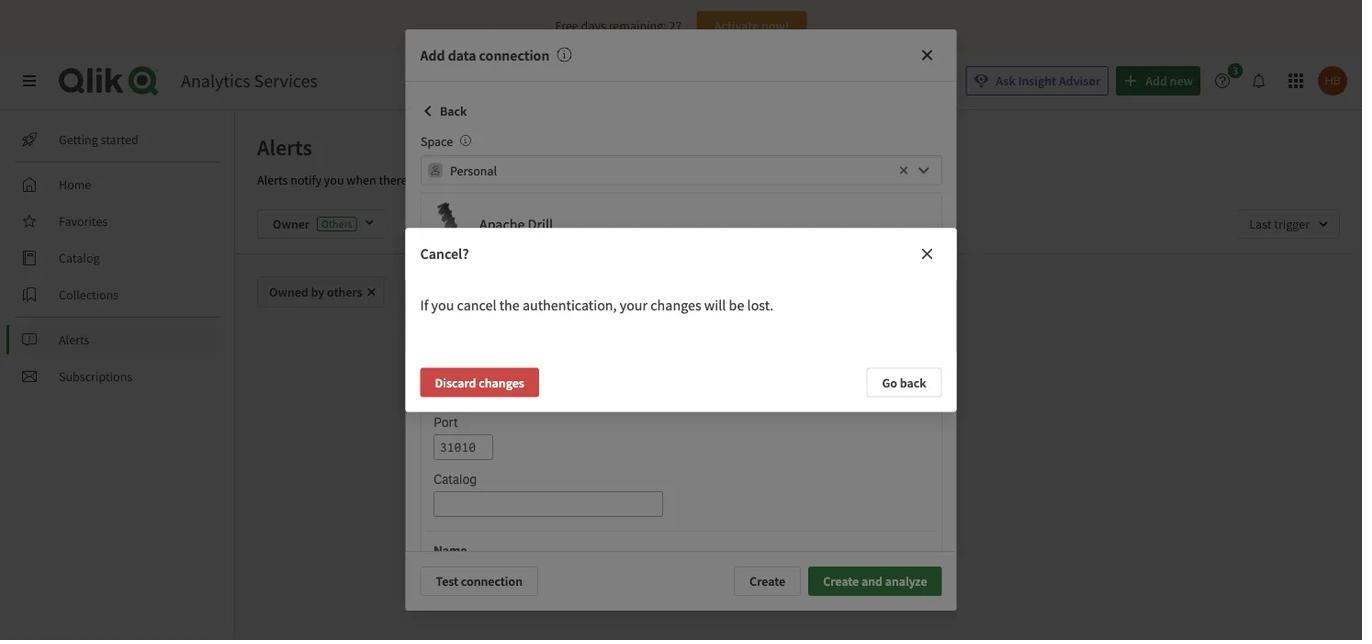 Task type: locate. For each thing, give the bounding box(es) containing it.
create left and
[[823, 573, 859, 590]]

changes right discard
[[479, 374, 524, 391]]

create for create and analyze
[[823, 573, 859, 590]]

go back
[[882, 374, 926, 391]]

1 horizontal spatial create
[[823, 573, 859, 590]]

connection inside button
[[461, 573, 523, 590]]

connection right data
[[479, 46, 550, 64]]

2 create from the left
[[823, 573, 859, 590]]

your left search at bottom
[[758, 503, 782, 520]]

add data connection dialog
[[406, 29, 957, 611]]

there
[[379, 172, 407, 188]]

0 vertical spatial changes
[[487, 172, 531, 188]]

cancel? dialog
[[406, 228, 957, 412]]

try adjusting your search or filters to find what you are looking for.
[[686, 503, 934, 538]]

create
[[750, 573, 786, 590], [823, 573, 859, 590]]

0 horizontal spatial you
[[324, 172, 344, 188]]

choose the space to which you would like to add this connection. a space allows you to share and control access to items. tooltip
[[453, 133, 471, 150]]

alerts notify you when there are important changes in your data.
[[257, 172, 601, 188]]

1 vertical spatial your
[[620, 296, 648, 315]]

looking
[[801, 522, 841, 538]]

home
[[59, 176, 91, 193]]

activate
[[714, 17, 759, 34]]

0 vertical spatial your
[[546, 172, 571, 188]]

0 vertical spatial alerts
[[257, 133, 312, 161]]

you up create button
[[758, 522, 778, 538]]

1 horizontal spatial you
[[431, 296, 454, 315]]

alerts link
[[15, 325, 220, 355]]

alerts left notify
[[257, 172, 288, 188]]

analyze
[[885, 573, 927, 590]]

owned
[[269, 284, 308, 300]]

you left the when
[[324, 172, 344, 188]]

1 vertical spatial you
[[431, 296, 454, 315]]

if
[[420, 296, 428, 315]]

ask insight advisor
[[996, 73, 1101, 89]]

searchbar element
[[633, 66, 955, 96]]

discard
[[435, 374, 476, 391]]

will
[[704, 296, 726, 315]]

ask
[[996, 73, 1016, 89]]

alerts up subscriptions
[[59, 332, 90, 348]]

1 vertical spatial are
[[781, 522, 798, 538]]

close sidebar menu image
[[22, 73, 37, 88]]

favorites
[[59, 213, 108, 230]]

home link
[[15, 170, 220, 199]]

2 vertical spatial alerts
[[59, 332, 90, 348]]

are down search at bottom
[[781, 522, 798, 538]]

1 vertical spatial changes
[[651, 296, 702, 315]]

0 horizontal spatial are
[[410, 172, 427, 188]]

cancel
[[457, 296, 497, 315]]

filters
[[837, 503, 867, 520]]

clear all button
[[392, 277, 466, 308]]

remaining:
[[609, 17, 667, 34]]

navigation pane element
[[0, 118, 234, 399]]

alerts up notify
[[257, 133, 312, 161]]

services
[[254, 69, 318, 92]]

connection
[[479, 46, 550, 64], [461, 573, 523, 590]]

test connection
[[436, 573, 523, 590]]

0 horizontal spatial create
[[750, 573, 786, 590]]

your right authentication,
[[620, 296, 648, 315]]

changes
[[487, 172, 531, 188], [651, 296, 702, 315], [479, 374, 524, 391]]

changes left in
[[487, 172, 531, 188]]

connection right test at the bottom
[[461, 573, 523, 590]]

catalog
[[59, 250, 100, 266]]

subscriptions
[[59, 368, 132, 385]]

apache drill
[[479, 216, 553, 234]]

owned by others
[[269, 284, 362, 300]]

you right if
[[431, 296, 454, 315]]

notify
[[291, 172, 322, 188]]

lost.
[[747, 296, 774, 315]]

2 vertical spatial your
[[758, 503, 782, 520]]

2 vertical spatial changes
[[479, 374, 524, 391]]

2 vertical spatial you
[[758, 522, 778, 538]]

ask insight advisor button
[[966, 66, 1109, 96]]

be
[[729, 296, 744, 315]]

your right in
[[546, 172, 571, 188]]

clear
[[407, 284, 435, 300]]

analytics services
[[181, 69, 318, 92]]

back
[[900, 374, 926, 391]]

adjusting
[[705, 503, 755, 520]]

1 vertical spatial connection
[[461, 573, 523, 590]]

insight
[[1018, 73, 1057, 89]]

your
[[546, 172, 571, 188], [620, 296, 648, 315], [758, 503, 782, 520]]

owned by others button
[[257, 277, 385, 308]]

add data connection
[[420, 46, 550, 64]]

free days remaining: 27
[[555, 17, 682, 34]]

you
[[324, 172, 344, 188], [431, 296, 454, 315], [758, 522, 778, 538]]

0 vertical spatial are
[[410, 172, 427, 188]]

alerts inside navigation pane "element"
[[59, 332, 90, 348]]

getting started link
[[15, 125, 220, 154]]

activate now! link
[[697, 11, 807, 40]]

2 horizontal spatial you
[[758, 522, 778, 538]]

are
[[410, 172, 427, 188], [781, 522, 798, 538]]

2 horizontal spatial your
[[758, 503, 782, 520]]

discard changes button
[[420, 368, 539, 397]]

alerts
[[257, 133, 312, 161], [257, 172, 288, 188], [59, 332, 90, 348]]

changes left will
[[651, 296, 702, 315]]

find
[[883, 503, 905, 520]]

1 horizontal spatial your
[[620, 296, 648, 315]]

create for create
[[750, 573, 786, 590]]

27
[[669, 17, 682, 34]]

all
[[438, 284, 451, 300]]

1 horizontal spatial are
[[781, 522, 798, 538]]

1 create from the left
[[750, 573, 786, 590]]

create down try adjusting your search or filters to find what you are looking for.
[[750, 573, 786, 590]]

are right there
[[410, 172, 427, 188]]



Task type: describe. For each thing, give the bounding box(es) containing it.
create and analyze button
[[809, 567, 942, 596]]

drill
[[527, 216, 553, 234]]

0 horizontal spatial your
[[546, 172, 571, 188]]

test connection button
[[420, 567, 538, 596]]

and
[[862, 573, 883, 590]]

analytics
[[181, 69, 250, 92]]

are inside try adjusting your search or filters to find what you are looking for.
[[781, 522, 798, 538]]

favorites link
[[15, 207, 220, 236]]

search
[[785, 503, 820, 520]]

space
[[420, 133, 453, 150]]

go back button
[[867, 368, 942, 397]]

last trigger image
[[1238, 209, 1340, 239]]

free
[[555, 17, 579, 34]]

what
[[907, 503, 934, 520]]

1 vertical spatial alerts
[[257, 172, 288, 188]]

back button
[[420, 96, 467, 126]]

you inside cancel? dialog
[[431, 296, 454, 315]]

collections
[[59, 287, 119, 303]]

for.
[[844, 522, 861, 538]]

0 vertical spatial you
[[324, 172, 344, 188]]

clear all
[[407, 284, 451, 300]]

your inside cancel? dialog
[[620, 296, 648, 315]]

add
[[420, 46, 445, 64]]

others
[[327, 284, 362, 300]]

discard changes
[[435, 374, 524, 391]]

or
[[823, 503, 834, 520]]

collections link
[[15, 280, 220, 310]]

Search text field
[[663, 66, 955, 96]]

catalog link
[[15, 243, 220, 273]]

if you cancel the authentication, your changes will be lost.
[[420, 296, 774, 315]]

back
[[440, 103, 467, 119]]

choose the space to which you would like to add this connection. a space allows you to share and control access to items. image
[[460, 135, 471, 146]]

create button
[[734, 567, 801, 596]]

important
[[430, 172, 484, 188]]

days
[[581, 17, 606, 34]]

subscriptions link
[[15, 362, 220, 391]]

now!
[[761, 17, 789, 34]]

try
[[686, 503, 703, 520]]

apache
[[479, 216, 524, 234]]

to
[[870, 503, 881, 520]]

cancel?
[[420, 245, 469, 263]]

in
[[534, 172, 544, 188]]

filters region
[[235, 195, 1362, 254]]

0 vertical spatial connection
[[479, 46, 550, 64]]

when
[[347, 172, 376, 188]]

you inside try adjusting your search or filters to find what you are looking for.
[[758, 522, 778, 538]]

apache drill image
[[426, 203, 470, 247]]

advisor
[[1059, 73, 1101, 89]]

your inside try adjusting your search or filters to find what you are looking for.
[[758, 503, 782, 520]]

started
[[101, 131, 139, 148]]

test
[[436, 573, 458, 590]]

data.
[[573, 172, 601, 188]]

getting
[[59, 131, 98, 148]]

activate now!
[[714, 17, 789, 34]]

create and analyze
[[823, 573, 927, 590]]

go
[[882, 374, 898, 391]]

the
[[499, 296, 520, 315]]

changes inside button
[[479, 374, 524, 391]]

authentication,
[[523, 296, 617, 315]]

data
[[448, 46, 476, 64]]

by
[[311, 284, 325, 300]]

getting started
[[59, 131, 139, 148]]

analytics services element
[[181, 69, 318, 92]]



Task type: vqa. For each thing, say whether or not it's contained in the screenshot.
connection
yes



